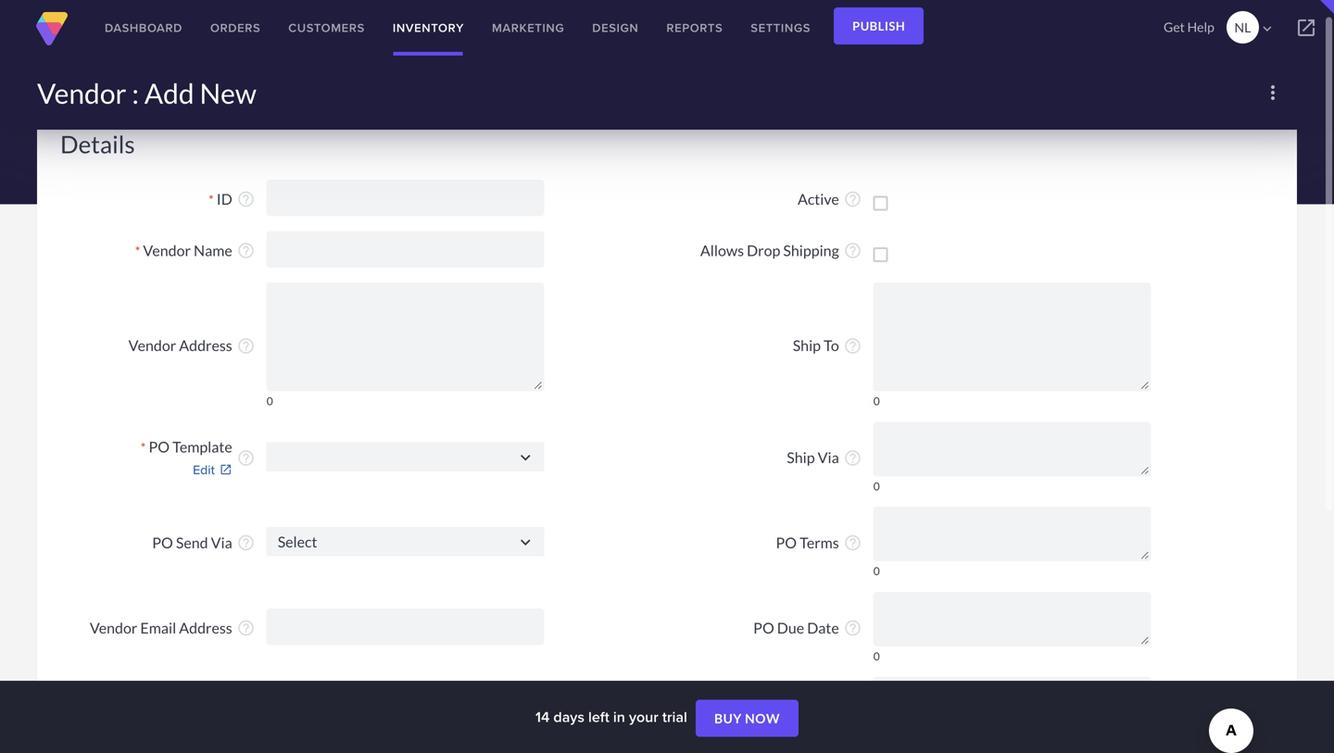 Task type: describe. For each thing, give the bounding box(es) containing it.
buy now link
[[696, 700, 799, 738]]

now
[[745, 711, 781, 727]]

allows drop shipping help_outline
[[701, 241, 863, 260]]

orders
[[210, 19, 261, 37]]

new
[[200, 76, 257, 110]]

help_outline inside vendor address help_outline
[[237, 337, 255, 355]]

nl
[[1235, 19, 1252, 35]]

 for via
[[516, 533, 535, 553]]

0 for po terms help_outline
[[874, 565, 880, 578]]

nl 
[[1235, 19, 1276, 37]]

notes
[[800, 704, 840, 722]]

fob
[[768, 704, 798, 722]]

:
[[132, 76, 139, 110]]

get
[[1164, 19, 1185, 35]]

more_vert button
[[1255, 74, 1292, 111]]

help_outline inside the "active help_outline"
[[844, 190, 863, 209]]

date
[[808, 619, 840, 637]]

marketing
[[492, 19, 565, 37]]

publish
[[853, 19, 906, 33]]

help_outline inside ship via help_outline
[[844, 449, 863, 468]]

edit
[[193, 461, 215, 479]]

* for help_outline
[[209, 192, 214, 207]]

po inside * po template edit
[[149, 438, 170, 456]]

ship for ship via help_outline
[[787, 449, 815, 467]]

vendor inside * vendor name help_outline
[[143, 241, 191, 259]]

help
[[1188, 19, 1215, 35]]

buy
[[715, 711, 742, 727]]

help_outline inside allows drop shipping help_outline
[[844, 241, 863, 260]]

address inside vendor email address help_outline
[[179, 619, 232, 637]]

dashboard link
[[91, 0, 196, 56]]


[[1260, 20, 1276, 37]]

po for date
[[754, 619, 775, 637]]

ship for ship to help_outline
[[793, 337, 821, 355]]

your
[[629, 706, 659, 728]]

add
[[144, 76, 194, 110]]

* for name
[[135, 243, 140, 259]]

po send via help_outline
[[152, 534, 255, 553]]


[[1296, 17, 1318, 39]]

via inside ship via help_outline
[[818, 449, 840, 467]]

name
[[194, 241, 232, 259]]

in
[[614, 706, 626, 728]]

days
[[554, 706, 585, 728]]

edit link
[[60, 461, 232, 479]]

design
[[593, 19, 639, 37]]

vendor address help_outline
[[129, 337, 255, 355]]

reports
[[667, 19, 723, 37]]

get help
[[1164, 19, 1215, 35]]

vendor email address help_outline
[[90, 619, 255, 638]]

help_outline inside po send via help_outline
[[237, 534, 255, 553]]

ship to help_outline
[[793, 337, 863, 355]]

dashboard
[[105, 19, 183, 37]]

help_outline inside "po due date help_outline"
[[844, 619, 863, 638]]



Task type: locate. For each thing, give the bounding box(es) containing it.
1  from the top
[[516, 448, 535, 468]]

* inside the * id help_outline
[[209, 192, 214, 207]]

customers
[[289, 19, 365, 37]]

email
[[140, 619, 176, 637]]

po left terms
[[776, 534, 797, 552]]

id
[[217, 190, 232, 208]]

0 for po due date help_outline
[[874, 650, 880, 663]]

po inside "po due date help_outline"
[[754, 619, 775, 637]]

1 horizontal spatial via
[[818, 449, 840, 467]]

vendor for :
[[37, 76, 127, 110]]

po inside po send via help_outline
[[152, 534, 173, 552]]

left
[[589, 706, 610, 728]]

ship via help_outline
[[787, 449, 863, 468]]

* left id
[[209, 192, 214, 207]]

shipping
[[784, 241, 840, 259]]

po for help_outline
[[776, 534, 797, 552]]

* id help_outline
[[209, 190, 255, 209]]

active help_outline
[[798, 190, 863, 209]]

vendor inside vendor address help_outline
[[129, 337, 176, 355]]

* left name
[[135, 243, 140, 259]]

po inside po terms help_outline
[[776, 534, 797, 552]]

vendor
[[37, 76, 127, 110], [143, 241, 191, 259], [129, 337, 176, 355], [90, 619, 138, 637]]

po left due
[[754, 619, 775, 637]]

1 address from the top
[[179, 337, 232, 355]]

send
[[176, 534, 208, 552]]

fob notes
[[768, 704, 840, 722]]

allows
[[701, 241, 744, 259]]

publish button
[[834, 7, 924, 44]]

vendor : add new
[[37, 76, 257, 110]]

* inside * po template edit
[[141, 440, 146, 456]]

details
[[60, 130, 135, 159]]

0 vertical spatial via
[[818, 449, 840, 467]]

vendor for address
[[129, 337, 176, 355]]

ship left to
[[793, 337, 821, 355]]

 link
[[1279, 0, 1335, 56]]

help_outline inside vendor email address help_outline
[[237, 619, 255, 638]]

* up edit link
[[141, 440, 146, 456]]

None text field
[[267, 231, 545, 268], [267, 283, 545, 392], [874, 283, 1152, 392], [267, 443, 545, 472], [267, 528, 545, 557], [267, 231, 545, 268], [267, 283, 545, 392], [874, 283, 1152, 392], [267, 443, 545, 472], [267, 528, 545, 557]]

*
[[209, 192, 214, 207], [135, 243, 140, 259], [141, 440, 146, 456]]

* vendor name help_outline
[[135, 241, 255, 260]]

help_outline inside the * id help_outline
[[237, 190, 255, 209]]

po for via
[[152, 534, 173, 552]]

to
[[824, 337, 840, 355]]

0 vertical spatial ship
[[793, 337, 821, 355]]

help_outline
[[237, 190, 255, 209], [844, 190, 863, 209], [237, 241, 255, 260], [844, 241, 863, 260], [237, 337, 255, 355], [844, 337, 863, 355], [237, 449, 255, 468], [844, 449, 863, 468], [237, 534, 255, 553], [844, 534, 863, 553], [237, 619, 255, 638], [844, 619, 863, 638]]

1 vertical spatial *
[[135, 243, 140, 259]]

po left send
[[152, 534, 173, 552]]

14
[[536, 706, 550, 728]]

* for template
[[141, 440, 146, 456]]

1 vertical spatial ship
[[787, 449, 815, 467]]

0 vertical spatial *
[[209, 192, 214, 207]]

* po template edit
[[141, 438, 232, 479]]

ship inside ship to help_outline
[[793, 337, 821, 355]]

1 vertical spatial 
[[516, 533, 535, 553]]

2 address from the top
[[179, 619, 232, 637]]

po up edit link
[[149, 438, 170, 456]]

0 horizontal spatial via
[[211, 534, 232, 552]]

via
[[818, 449, 840, 467], [211, 534, 232, 552]]

po due date help_outline
[[754, 619, 863, 638]]

inventory
[[393, 19, 464, 37]]

14 days left in your trial
[[536, 706, 691, 728]]

ship inside ship via help_outline
[[787, 449, 815, 467]]

help_outline inside * vendor name help_outline
[[237, 241, 255, 260]]

1 vertical spatial via
[[211, 534, 232, 552]]

via right send
[[211, 534, 232, 552]]

0 for ship to help_outline
[[874, 394, 880, 408]]

help_outline inside ship to help_outline
[[844, 337, 863, 355]]

drop
[[747, 241, 781, 259]]

help_outline inside po terms help_outline
[[844, 534, 863, 553]]

0 vertical spatial address
[[179, 337, 232, 355]]

terms
[[800, 534, 840, 552]]

2 vertical spatial *
[[141, 440, 146, 456]]

po
[[149, 438, 170, 456], [152, 534, 173, 552], [776, 534, 797, 552], [754, 619, 775, 637]]

None text field
[[267, 180, 545, 216], [874, 422, 1152, 477], [874, 507, 1152, 562], [874, 592, 1152, 647], [267, 609, 545, 646], [267, 180, 545, 216], [874, 422, 1152, 477], [874, 507, 1152, 562], [874, 592, 1152, 647], [267, 609, 545, 646]]

due
[[778, 619, 805, 637]]

address inside vendor address help_outline
[[179, 337, 232, 355]]

template
[[172, 438, 232, 456]]

2  from the top
[[516, 533, 535, 553]]

* inside * vendor name help_outline
[[135, 243, 140, 259]]

via inside po send via help_outline
[[211, 534, 232, 552]]

via up terms
[[818, 449, 840, 467]]

ship up terms
[[787, 449, 815, 467]]

active
[[798, 190, 840, 208]]

1 vertical spatial address
[[179, 619, 232, 637]]

vendor inside vendor email address help_outline
[[90, 619, 138, 637]]

buy now
[[715, 711, 781, 727]]

address
[[179, 337, 232, 355], [179, 619, 232, 637]]

more_vert
[[1263, 82, 1285, 104]]

settings
[[751, 19, 811, 37]]

 for help_outline
[[516, 448, 535, 468]]

vendor for email
[[90, 619, 138, 637]]


[[516, 448, 535, 468], [516, 533, 535, 553]]

0 vertical spatial 
[[516, 448, 535, 468]]

0
[[267, 394, 273, 408], [874, 394, 880, 408], [874, 480, 880, 493], [874, 565, 880, 578], [874, 650, 880, 663]]

trial
[[663, 706, 688, 728]]

ship
[[793, 337, 821, 355], [787, 449, 815, 467]]

po terms help_outline
[[776, 534, 863, 553]]



Task type: vqa. For each thing, say whether or not it's contained in the screenshot.
Most related to Most Recent Click
no



